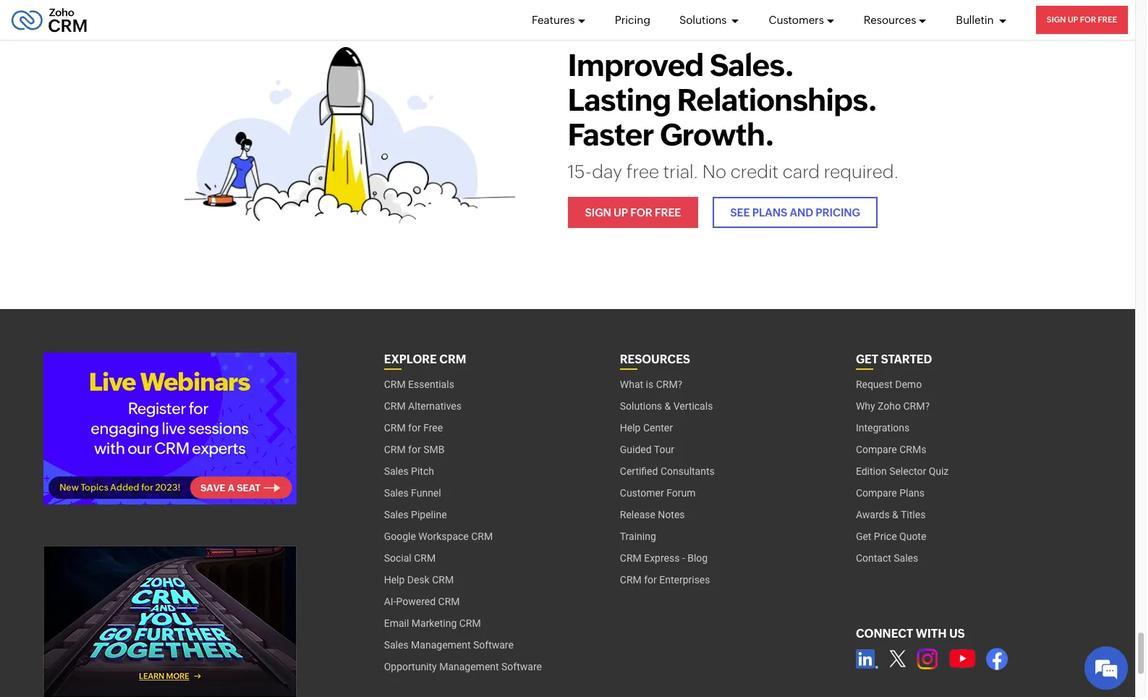 Task type: describe. For each thing, give the bounding box(es) containing it.
crm express - blog
[[620, 552, 708, 564]]

google workspace crm
[[384, 530, 493, 542]]

what is crm? link
[[620, 373, 683, 395]]

compare plans link
[[856, 482, 925, 504]]

management for opportunity
[[440, 661, 499, 672]]

for for free
[[408, 422, 421, 433]]

crm inside 'link'
[[384, 444, 406, 455]]

pricing
[[615, 13, 651, 26]]

google workspace crm link
[[384, 525, 493, 547]]

crm for enterprises link
[[620, 569, 711, 591]]

edition
[[856, 465, 887, 477]]

marketing
[[412, 617, 457, 629]]

help desk crm link
[[384, 569, 454, 591]]

explore
[[384, 352, 437, 366]]

essentials
[[408, 378, 455, 390]]

zoho crm logo image
[[11, 4, 88, 36]]

guided
[[620, 444, 652, 455]]

sales management software
[[384, 639, 514, 651]]

crm down explore
[[384, 378, 406, 390]]

guided tour
[[620, 444, 675, 455]]

started
[[881, 352, 933, 366]]

0 horizontal spatial up
[[614, 207, 628, 219]]

resources
[[620, 352, 691, 366]]

quote
[[900, 530, 927, 542]]

sales pipeline
[[384, 509, 447, 520]]

plans
[[753, 207, 788, 219]]

customer forum link
[[620, 482, 696, 504]]

us
[[950, 627, 965, 640]]

solutions link
[[680, 0, 740, 40]]

integrations link
[[856, 417, 910, 438]]

whats new in zoho crm 2023 image
[[44, 546, 297, 697]]

crms
[[900, 444, 927, 455]]

improved sales. lasting relationships. faster growth.
[[568, 48, 877, 152]]

crm up sales management software link
[[460, 617, 481, 629]]

crm up essentials
[[440, 352, 467, 366]]

1 horizontal spatial sign
[[1047, 15, 1067, 24]]

sales pipeline link
[[384, 504, 447, 525]]

get
[[856, 352, 879, 366]]

social
[[384, 552, 412, 564]]

sign up for crm software | zoho crm image
[[184, 47, 515, 224]]

features link
[[532, 0, 586, 40]]

plans
[[900, 487, 925, 499]]

crm right workspace
[[471, 530, 493, 542]]

crm essentials
[[384, 378, 455, 390]]

for for enterprises
[[644, 574, 657, 585]]

crm up crm for smb 'link'
[[384, 422, 406, 433]]

compare for compare plans
[[856, 487, 898, 499]]

15-
[[568, 162, 592, 182]]

express
[[644, 552, 680, 564]]

notes
[[658, 509, 685, 520]]

sales down quote
[[894, 552, 919, 564]]

ai-
[[384, 596, 396, 607]]

social crm link
[[384, 547, 436, 569]]

awards & titles link
[[856, 504, 926, 525]]

sales for sales management software
[[384, 639, 409, 651]]

& for titles
[[893, 509, 899, 520]]

why
[[856, 400, 876, 412]]

solutions & verticals
[[620, 400, 713, 412]]

1 vertical spatial sign up for free link
[[568, 197, 699, 228]]

what
[[620, 378, 644, 390]]

google
[[384, 530, 416, 542]]

crm for enterprises
[[620, 574, 711, 585]]

crm alternatives
[[384, 400, 462, 412]]

edition selector quiz link
[[856, 460, 949, 482]]

edition selector quiz
[[856, 465, 949, 477]]

resources link
[[864, 0, 928, 40]]

1 horizontal spatial up
[[1068, 15, 1079, 24]]

0 vertical spatial sign up for free link
[[1036, 6, 1129, 34]]

awards & titles
[[856, 509, 926, 520]]

request demo
[[856, 378, 922, 390]]

selector
[[890, 465, 927, 477]]

solutions & verticals link
[[620, 395, 713, 417]]

crm? for why zoho crm?
[[904, 400, 930, 412]]

desk
[[407, 574, 430, 585]]

release notes link
[[620, 504, 685, 525]]

certified
[[620, 465, 658, 477]]

crm alternatives link
[[384, 395, 462, 417]]

guided tour link
[[620, 438, 675, 460]]

2 vertical spatial free
[[424, 422, 443, 433]]

bulletin
[[957, 13, 997, 26]]

opportunity management software link
[[384, 656, 542, 677]]

for for smb
[[408, 444, 421, 455]]

powered
[[396, 596, 436, 607]]

email
[[384, 617, 409, 629]]

email marketing crm link
[[384, 612, 481, 634]]

day
[[592, 162, 623, 182]]

crm for free link
[[384, 417, 443, 438]]

get price quote link
[[856, 525, 927, 547]]

email marketing crm
[[384, 617, 481, 629]]



Task type: vqa. For each thing, say whether or not it's contained in the screenshot.
Sales Funnel
yes



Task type: locate. For each thing, give the bounding box(es) containing it.
1 vertical spatial software
[[502, 661, 542, 672]]

up
[[1068, 15, 1079, 24], [614, 207, 628, 219]]

solutions up sales.
[[680, 13, 729, 26]]

crm? for what is crm?
[[656, 378, 683, 390]]

sales funnel
[[384, 487, 441, 499]]

resources
[[864, 13, 917, 26]]

help center
[[620, 422, 673, 433]]

1 vertical spatial sign
[[585, 207, 612, 219]]

sales down email
[[384, 639, 409, 651]]

crm up the crm for free link
[[384, 400, 406, 412]]

0 horizontal spatial free
[[424, 422, 443, 433]]

why zoho crm?
[[856, 400, 930, 412]]

help up guided
[[620, 422, 641, 433]]

demo
[[896, 378, 922, 390]]

1 vertical spatial for
[[631, 207, 653, 219]]

1 horizontal spatial for
[[1081, 15, 1097, 24]]

compare up edition
[[856, 444, 898, 455]]

pitch
[[411, 465, 434, 477]]

connect with us
[[856, 627, 965, 640]]

training link
[[620, 525, 656, 547]]

crm essentials link
[[384, 373, 455, 395]]

pipeline
[[411, 509, 447, 520]]

ai-powered crm link
[[384, 591, 460, 612]]

1 vertical spatial free
[[655, 207, 681, 219]]

titles
[[901, 509, 926, 520]]

sign up for free for sign up for free link to the top
[[1047, 15, 1118, 24]]

smb
[[424, 444, 445, 455]]

1 vertical spatial crm?
[[904, 400, 930, 412]]

for left smb
[[408, 444, 421, 455]]

1 horizontal spatial free
[[655, 207, 681, 219]]

0 vertical spatial free
[[1098, 15, 1118, 24]]

0 vertical spatial solutions
[[680, 13, 729, 26]]

zoho crm live webinars 2023 footer image
[[44, 352, 297, 504]]

1 horizontal spatial sign up for free
[[1047, 15, 1118, 24]]

crm? inside why zoho crm? link
[[904, 400, 930, 412]]

no
[[703, 162, 727, 182]]

crm
[[440, 352, 467, 366], [384, 378, 406, 390], [384, 400, 406, 412], [384, 422, 406, 433], [384, 444, 406, 455], [471, 530, 493, 542], [414, 552, 436, 564], [620, 552, 642, 564], [432, 574, 454, 585], [620, 574, 642, 585], [438, 596, 460, 607], [460, 617, 481, 629]]

request demo link
[[856, 373, 922, 395]]

0 horizontal spatial &
[[665, 400, 671, 412]]

0 vertical spatial for
[[1081, 15, 1097, 24]]

management down sales management software link
[[440, 661, 499, 672]]

management for sales
[[411, 639, 471, 651]]

connect
[[856, 627, 914, 640]]

social crm
[[384, 552, 436, 564]]

awards
[[856, 509, 890, 520]]

crm up help desk crm
[[414, 552, 436, 564]]

0 horizontal spatial crm?
[[656, 378, 683, 390]]

contact sales
[[856, 552, 919, 564]]

1 vertical spatial &
[[893, 509, 899, 520]]

crm? down the demo
[[904, 400, 930, 412]]

free
[[1098, 15, 1118, 24], [655, 207, 681, 219], [424, 422, 443, 433]]

sales pitch link
[[384, 460, 434, 482]]

verticals
[[674, 400, 713, 412]]

crm express - blog link
[[620, 547, 708, 569]]

0 vertical spatial up
[[1068, 15, 1079, 24]]

1 vertical spatial up
[[614, 207, 628, 219]]

certified consultants
[[620, 465, 715, 477]]

blog
[[688, 552, 708, 564]]

forum
[[667, 487, 696, 499]]

funnel
[[411, 487, 441, 499]]

center
[[644, 422, 673, 433]]

software
[[473, 639, 514, 651], [502, 661, 542, 672]]

get started
[[856, 352, 933, 366]]

workspace
[[419, 530, 469, 542]]

customers
[[769, 13, 824, 26]]

crm for smb
[[384, 444, 445, 455]]

crm down training link
[[620, 552, 642, 564]]

zoho
[[878, 400, 901, 412]]

pricing
[[816, 207, 861, 219]]

sales for sales pitch
[[384, 465, 409, 477]]

1 horizontal spatial help
[[620, 422, 641, 433]]

0 vertical spatial management
[[411, 639, 471, 651]]

sales for sales funnel
[[384, 487, 409, 499]]

for down express
[[644, 574, 657, 585]]

0 vertical spatial sign up for free
[[1047, 15, 1118, 24]]

1 horizontal spatial &
[[893, 509, 899, 520]]

for inside 'link'
[[408, 444, 421, 455]]

compare plans
[[856, 487, 925, 499]]

pricing link
[[615, 0, 651, 40]]

release notes
[[620, 509, 685, 520]]

crm?
[[656, 378, 683, 390], [904, 400, 930, 412]]

sign up for free for sign up for free link to the bottom
[[585, 207, 681, 219]]

sales up google
[[384, 509, 409, 520]]

management down "marketing" at the bottom left of page
[[411, 639, 471, 651]]

crm down crm express - blog link
[[620, 574, 642, 585]]

15-day free trial. no credit card required.
[[568, 162, 899, 182]]

0 horizontal spatial sign
[[585, 207, 612, 219]]

for up crm for smb
[[408, 422, 421, 433]]

0 vertical spatial &
[[665, 400, 671, 412]]

2 compare from the top
[[856, 487, 898, 499]]

faster
[[568, 117, 654, 152]]

see plans and pricing link
[[713, 197, 878, 228]]

and
[[790, 207, 814, 219]]

& for verticals
[[665, 400, 671, 412]]

customer
[[620, 487, 664, 499]]

0 horizontal spatial help
[[384, 574, 405, 585]]

sign up for free
[[1047, 15, 1118, 24], [585, 207, 681, 219]]

2 vertical spatial for
[[644, 574, 657, 585]]

1 horizontal spatial solutions
[[680, 13, 729, 26]]

1 vertical spatial for
[[408, 444, 421, 455]]

crm? right is
[[656, 378, 683, 390]]

credit
[[731, 162, 779, 182]]

1 vertical spatial compare
[[856, 487, 898, 499]]

help for help desk crm
[[384, 574, 405, 585]]

2 horizontal spatial free
[[1098, 15, 1118, 24]]

management
[[411, 639, 471, 651], [440, 661, 499, 672]]

0 vertical spatial compare
[[856, 444, 898, 455]]

training
[[620, 530, 656, 542]]

see plans and pricing
[[731, 207, 861, 219]]

bulletin link
[[957, 0, 1007, 40]]

software for sales management software
[[473, 639, 514, 651]]

what is crm?
[[620, 378, 683, 390]]

sales funnel link
[[384, 482, 441, 504]]

compare crms
[[856, 444, 927, 455]]

0 vertical spatial crm?
[[656, 378, 683, 390]]

solutions
[[680, 13, 729, 26], [620, 400, 662, 412]]

required.
[[824, 162, 899, 182]]

1 horizontal spatial sign up for free link
[[1036, 6, 1129, 34]]

compare up awards
[[856, 487, 898, 499]]

sales for sales pipeline
[[384, 509, 409, 520]]

1 vertical spatial management
[[440, 661, 499, 672]]

crm for smb link
[[384, 438, 445, 460]]

get
[[856, 530, 872, 542]]

0 vertical spatial software
[[473, 639, 514, 651]]

crm up "marketing" at the bottom left of page
[[438, 596, 460, 607]]

alternatives
[[408, 400, 462, 412]]

0 horizontal spatial solutions
[[620, 400, 662, 412]]

contact sales link
[[856, 547, 919, 569]]

0 horizontal spatial sign up for free
[[585, 207, 681, 219]]

customer forum
[[620, 487, 696, 499]]

lasting
[[568, 83, 671, 117]]

get price quote
[[856, 530, 927, 542]]

opportunity management software
[[384, 661, 542, 672]]

crm? inside what is crm? link
[[656, 378, 683, 390]]

help
[[620, 422, 641, 433], [384, 574, 405, 585]]

1 vertical spatial solutions
[[620, 400, 662, 412]]

for
[[1081, 15, 1097, 24], [631, 207, 653, 219]]

help for help center
[[620, 422, 641, 433]]

see
[[731, 207, 750, 219]]

0 horizontal spatial sign up for free link
[[568, 197, 699, 228]]

compare
[[856, 444, 898, 455], [856, 487, 898, 499]]

help desk crm
[[384, 574, 454, 585]]

1 vertical spatial sign up for free
[[585, 207, 681, 219]]

tour
[[654, 444, 675, 455]]

sales management software link
[[384, 634, 514, 656]]

1 horizontal spatial crm?
[[904, 400, 930, 412]]

certified consultants link
[[620, 460, 715, 482]]

1 compare from the top
[[856, 444, 898, 455]]

0 vertical spatial help
[[620, 422, 641, 433]]

release
[[620, 509, 656, 520]]

why zoho crm? link
[[856, 395, 930, 417]]

crm right desk
[[432, 574, 454, 585]]

solutions for solutions & verticals
[[620, 400, 662, 412]]

0 horizontal spatial for
[[631, 207, 653, 219]]

0 vertical spatial sign
[[1047, 15, 1067, 24]]

sales left pitch
[[384, 465, 409, 477]]

& left titles
[[893, 509, 899, 520]]

0 vertical spatial for
[[408, 422, 421, 433]]

consultants
[[661, 465, 715, 477]]

& up center
[[665, 400, 671, 412]]

crm up sales pitch link on the bottom
[[384, 444, 406, 455]]

1 vertical spatial help
[[384, 574, 405, 585]]

opportunity
[[384, 661, 437, 672]]

compare for compare crms
[[856, 444, 898, 455]]

solutions for solutions
[[680, 13, 729, 26]]

sales down sales pitch link on the bottom
[[384, 487, 409, 499]]

growth.
[[660, 117, 774, 152]]

help down social
[[384, 574, 405, 585]]

solutions up help center link
[[620, 400, 662, 412]]

software for opportunity management software
[[502, 661, 542, 672]]



